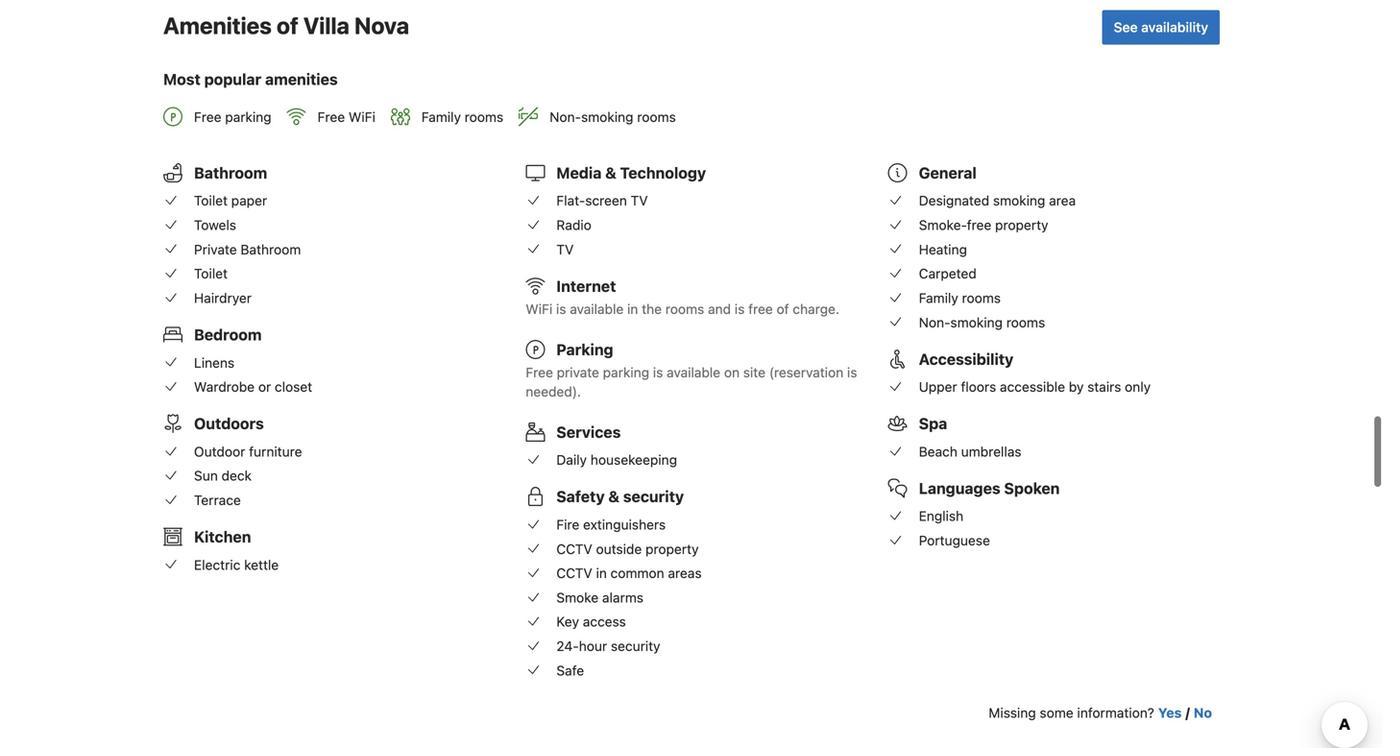 Task type: describe. For each thing, give the bounding box(es) containing it.
cctv outside property
[[557, 541, 699, 557]]

outdoor
[[194, 444, 245, 460]]

free private parking is available on site (reservation is needed).
[[526, 365, 858, 400]]

0 vertical spatial bathroom
[[194, 164, 267, 182]]

screen
[[585, 193, 627, 209]]

key access
[[557, 614, 626, 630]]

see availability
[[1114, 19, 1209, 35]]

by
[[1069, 379, 1084, 395]]

media
[[557, 164, 602, 182]]

hairdryer
[[194, 290, 252, 306]]

property for safety & security
[[646, 541, 699, 557]]

missing some information? yes / no
[[989, 705, 1213, 721]]

accessibility
[[919, 350, 1014, 368]]

flat-screen tv
[[557, 193, 648, 209]]

1 vertical spatial smoking
[[993, 193, 1046, 209]]

is down "internet"
[[556, 301, 566, 317]]

1 vertical spatial of
[[777, 301, 789, 317]]

villa
[[304, 12, 350, 39]]

beach
[[919, 444, 958, 460]]

furniture
[[249, 444, 302, 460]]

housekeeping
[[591, 452, 677, 468]]

safe
[[557, 663, 584, 679]]

private
[[557, 365, 600, 380]]

general
[[919, 164, 977, 182]]

closet
[[275, 379, 312, 395]]

popular
[[204, 70, 262, 89]]

is right (reservation
[[847, 365, 858, 380]]

0 horizontal spatial family
[[422, 109, 461, 125]]

free wifi
[[318, 109, 376, 125]]

access
[[583, 614, 626, 630]]

1 horizontal spatial family rooms
[[919, 290, 1001, 306]]

toilet paper
[[194, 193, 267, 209]]

0 horizontal spatial available
[[570, 301, 624, 317]]

see availability button
[[1103, 10, 1220, 45]]

charge.
[[793, 301, 840, 317]]

alarms
[[602, 590, 644, 606]]

deck
[[222, 468, 252, 484]]

kettle
[[244, 557, 279, 573]]

outside
[[596, 541, 642, 557]]

paper
[[231, 193, 267, 209]]

some
[[1040, 705, 1074, 721]]

yes button
[[1159, 704, 1182, 723]]

languages spoken
[[919, 479, 1060, 498]]

0 vertical spatial wifi
[[349, 109, 376, 125]]

internet
[[557, 277, 616, 295]]

stairs
[[1088, 379, 1122, 395]]

outdoors
[[194, 415, 264, 433]]

electric
[[194, 557, 241, 573]]

1 horizontal spatial free
[[967, 217, 992, 233]]

only
[[1125, 379, 1151, 395]]

0 vertical spatial in
[[628, 301, 638, 317]]

carpeted
[[919, 266, 977, 282]]

0 vertical spatial of
[[277, 12, 299, 39]]

areas
[[668, 566, 702, 581]]

1 horizontal spatial tv
[[631, 193, 648, 209]]

property for general
[[996, 217, 1049, 233]]

electric kettle
[[194, 557, 279, 573]]

beach umbrellas
[[919, 444, 1022, 460]]

1 vertical spatial family
[[919, 290, 959, 306]]

portuguese
[[919, 533, 991, 549]]

services
[[557, 423, 621, 441]]

is down the
[[653, 365, 663, 380]]

free parking
[[194, 109, 272, 125]]

english
[[919, 509, 964, 524]]

daily housekeeping
[[557, 452, 677, 468]]

media & technology
[[557, 164, 706, 182]]

wardrobe or closet
[[194, 379, 312, 395]]

0 horizontal spatial parking
[[225, 109, 272, 125]]

0 horizontal spatial non-
[[550, 109, 581, 125]]

is right and
[[735, 301, 745, 317]]

toilet for toilet
[[194, 266, 228, 282]]

& for safety
[[609, 488, 620, 506]]

missing
[[989, 705, 1037, 721]]

needed).
[[526, 384, 581, 400]]

sun deck
[[194, 468, 252, 484]]

smoke alarms
[[557, 590, 644, 606]]

kitchen
[[194, 528, 251, 546]]

available inside free private parking is available on site (reservation is needed).
[[667, 365, 721, 380]]

no
[[1194, 705, 1213, 721]]

amenities of villa nova
[[163, 12, 409, 39]]

common
[[611, 566, 665, 581]]

languages
[[919, 479, 1001, 498]]

technology
[[620, 164, 706, 182]]

smoke-
[[919, 217, 967, 233]]

linens
[[194, 355, 235, 371]]

flat-
[[557, 193, 585, 209]]

0 vertical spatial non-smoking rooms
[[550, 109, 676, 125]]

umbrellas
[[962, 444, 1022, 460]]

radio
[[557, 217, 592, 233]]



Task type: vqa. For each thing, say whether or not it's contained in the screenshot.
Spa
yes



Task type: locate. For each thing, give the bounding box(es) containing it.
wifi is available in the rooms and is free of charge.
[[526, 301, 840, 317]]

of
[[277, 12, 299, 39], [777, 301, 789, 317]]

family rooms
[[422, 109, 504, 125], [919, 290, 1001, 306]]

non-
[[550, 109, 581, 125], [919, 314, 951, 330]]

fire extinguishers
[[557, 517, 666, 533]]

0 vertical spatial toilet
[[194, 193, 228, 209]]

accessible
[[1000, 379, 1066, 395]]

fire
[[557, 517, 580, 533]]

free for free private parking is available on site (reservation is needed).
[[526, 365, 553, 380]]

available left on
[[667, 365, 721, 380]]

0 vertical spatial free
[[967, 217, 992, 233]]

of left "charge."
[[777, 301, 789, 317]]

security up "extinguishers"
[[623, 488, 684, 506]]

0 vertical spatial &
[[606, 164, 617, 182]]

is
[[556, 301, 566, 317], [735, 301, 745, 317], [653, 365, 663, 380], [847, 365, 858, 380]]

free down designated smoking area
[[967, 217, 992, 233]]

security down access
[[611, 639, 661, 654]]

& up fire extinguishers
[[609, 488, 620, 506]]

free
[[194, 109, 222, 125], [318, 109, 345, 125], [526, 365, 553, 380]]

property
[[996, 217, 1049, 233], [646, 541, 699, 557]]

wifi up 'needed).'
[[526, 301, 553, 317]]

tv down radio
[[557, 242, 574, 257]]

1 vertical spatial cctv
[[557, 566, 593, 581]]

availability
[[1142, 19, 1209, 35]]

cctv up smoke
[[557, 566, 593, 581]]

site
[[744, 365, 766, 380]]

smoke
[[557, 590, 599, 606]]

1 horizontal spatial non-smoking rooms
[[919, 314, 1046, 330]]

area
[[1049, 193, 1076, 209]]

1 horizontal spatial wifi
[[526, 301, 553, 317]]

most
[[163, 70, 201, 89]]

0 horizontal spatial tv
[[557, 242, 574, 257]]

free down popular
[[194, 109, 222, 125]]

1 cctv from the top
[[557, 541, 593, 557]]

0 vertical spatial non-
[[550, 109, 581, 125]]

1 horizontal spatial parking
[[603, 365, 650, 380]]

toilet down private
[[194, 266, 228, 282]]

in left the
[[628, 301, 638, 317]]

smoking up the media & technology
[[581, 109, 634, 125]]

floors
[[961, 379, 997, 395]]

2 horizontal spatial free
[[526, 365, 553, 380]]

security for 24-hour security
[[611, 639, 661, 654]]

0 horizontal spatial of
[[277, 12, 299, 39]]

non- up the media
[[550, 109, 581, 125]]

most popular amenities
[[163, 70, 338, 89]]

1 horizontal spatial free
[[318, 109, 345, 125]]

security
[[623, 488, 684, 506], [611, 639, 661, 654]]

0 horizontal spatial free
[[194, 109, 222, 125]]

1 vertical spatial non-smoking rooms
[[919, 314, 1046, 330]]

0 horizontal spatial wifi
[[349, 109, 376, 125]]

1 horizontal spatial of
[[777, 301, 789, 317]]

property up areas
[[646, 541, 699, 557]]

tv down the media & technology
[[631, 193, 648, 209]]

security for safety & security
[[623, 488, 684, 506]]

cctv for cctv in common areas
[[557, 566, 593, 581]]

0 horizontal spatial free
[[749, 301, 773, 317]]

1 vertical spatial available
[[667, 365, 721, 380]]

0 horizontal spatial in
[[596, 566, 607, 581]]

1 vertical spatial security
[[611, 639, 661, 654]]

extinguishers
[[583, 517, 666, 533]]

1 horizontal spatial in
[[628, 301, 638, 317]]

0 vertical spatial family rooms
[[422, 109, 504, 125]]

upper
[[919, 379, 958, 395]]

1 horizontal spatial property
[[996, 217, 1049, 233]]

free for free parking
[[194, 109, 222, 125]]

sun
[[194, 468, 218, 484]]

available down "internet"
[[570, 301, 624, 317]]

0 horizontal spatial family rooms
[[422, 109, 504, 125]]

0 vertical spatial parking
[[225, 109, 272, 125]]

free down amenities
[[318, 109, 345, 125]]

&
[[606, 164, 617, 182], [609, 488, 620, 506]]

1 toilet from the top
[[194, 193, 228, 209]]

0 horizontal spatial property
[[646, 541, 699, 557]]

wifi
[[349, 109, 376, 125], [526, 301, 553, 317]]

outdoor furniture
[[194, 444, 302, 460]]

information?
[[1078, 705, 1155, 721]]

bathroom down paper at the left top of page
[[241, 242, 301, 257]]

family down carpeted
[[919, 290, 959, 306]]

1 vertical spatial family rooms
[[919, 290, 1001, 306]]

1 vertical spatial property
[[646, 541, 699, 557]]

on
[[724, 365, 740, 380]]

key
[[557, 614, 579, 630]]

free inside free private parking is available on site (reservation is needed).
[[526, 365, 553, 380]]

0 vertical spatial smoking
[[581, 109, 634, 125]]

nova
[[355, 12, 409, 39]]

amenities
[[265, 70, 338, 89]]

/
[[1186, 705, 1190, 721]]

(reservation
[[769, 365, 844, 380]]

1 vertical spatial wifi
[[526, 301, 553, 317]]

bathroom up toilet paper
[[194, 164, 267, 182]]

family right free wifi
[[422, 109, 461, 125]]

heating
[[919, 242, 968, 257]]

daily
[[557, 452, 587, 468]]

1 horizontal spatial non-
[[919, 314, 951, 330]]

safety & security
[[557, 488, 684, 506]]

towels
[[194, 217, 236, 233]]

1 vertical spatial tv
[[557, 242, 574, 257]]

1 vertical spatial bathroom
[[241, 242, 301, 257]]

toilet up towels
[[194, 193, 228, 209]]

free
[[967, 217, 992, 233], [749, 301, 773, 317]]

parking
[[225, 109, 272, 125], [603, 365, 650, 380]]

1 vertical spatial toilet
[[194, 266, 228, 282]]

spa
[[919, 415, 948, 433]]

1 vertical spatial parking
[[603, 365, 650, 380]]

free right and
[[749, 301, 773, 317]]

cctv down fire
[[557, 541, 593, 557]]

0 vertical spatial property
[[996, 217, 1049, 233]]

of left villa
[[277, 12, 299, 39]]

1 vertical spatial free
[[749, 301, 773, 317]]

smoking up accessibility
[[951, 314, 1003, 330]]

free for free wifi
[[318, 109, 345, 125]]

2 vertical spatial smoking
[[951, 314, 1003, 330]]

non-smoking rooms up accessibility
[[919, 314, 1046, 330]]

free up 'needed).'
[[526, 365, 553, 380]]

wardrobe
[[194, 379, 255, 395]]

safety
[[557, 488, 605, 506]]

toilet for toilet paper
[[194, 193, 228, 209]]

0 vertical spatial family
[[422, 109, 461, 125]]

0 vertical spatial cctv
[[557, 541, 593, 557]]

spoken
[[1005, 479, 1060, 498]]

or
[[258, 379, 271, 395]]

24-hour security
[[557, 639, 661, 654]]

1 horizontal spatial family
[[919, 290, 959, 306]]

1 vertical spatial in
[[596, 566, 607, 581]]

and
[[708, 301, 731, 317]]

yes
[[1159, 705, 1182, 721]]

& for media
[[606, 164, 617, 182]]

designated
[[919, 193, 990, 209]]

0 vertical spatial security
[[623, 488, 684, 506]]

smoke-free property
[[919, 217, 1049, 233]]

toilet
[[194, 193, 228, 209], [194, 266, 228, 282]]

upper floors accessible by stairs only
[[919, 379, 1151, 395]]

non- up accessibility
[[919, 314, 951, 330]]

1 horizontal spatial available
[[667, 365, 721, 380]]

0 horizontal spatial non-smoking rooms
[[550, 109, 676, 125]]

bedroom
[[194, 326, 262, 344]]

the
[[642, 301, 662, 317]]

parking down the most popular amenities
[[225, 109, 272, 125]]

0 vertical spatial tv
[[631, 193, 648, 209]]

family
[[422, 109, 461, 125], [919, 290, 959, 306]]

designated smoking area
[[919, 193, 1076, 209]]

property down designated smoking area
[[996, 217, 1049, 233]]

1 vertical spatial &
[[609, 488, 620, 506]]

terrace
[[194, 492, 241, 508]]

parking down parking
[[603, 365, 650, 380]]

parking
[[557, 340, 614, 359]]

non-smoking rooms up the media & technology
[[550, 109, 676, 125]]

0 vertical spatial available
[[570, 301, 624, 317]]

smoking up smoke-free property
[[993, 193, 1046, 209]]

cctv
[[557, 541, 593, 557], [557, 566, 593, 581]]

wifi down nova
[[349, 109, 376, 125]]

2 cctv from the top
[[557, 566, 593, 581]]

available
[[570, 301, 624, 317], [667, 365, 721, 380]]

parking inside free private parking is available on site (reservation is needed).
[[603, 365, 650, 380]]

2 toilet from the top
[[194, 266, 228, 282]]

& up 'screen'
[[606, 164, 617, 182]]

cctv for cctv outside property
[[557, 541, 593, 557]]

private bathroom
[[194, 242, 301, 257]]

1 vertical spatial non-
[[919, 314, 951, 330]]

tv
[[631, 193, 648, 209], [557, 242, 574, 257]]

in up the smoke alarms
[[596, 566, 607, 581]]



